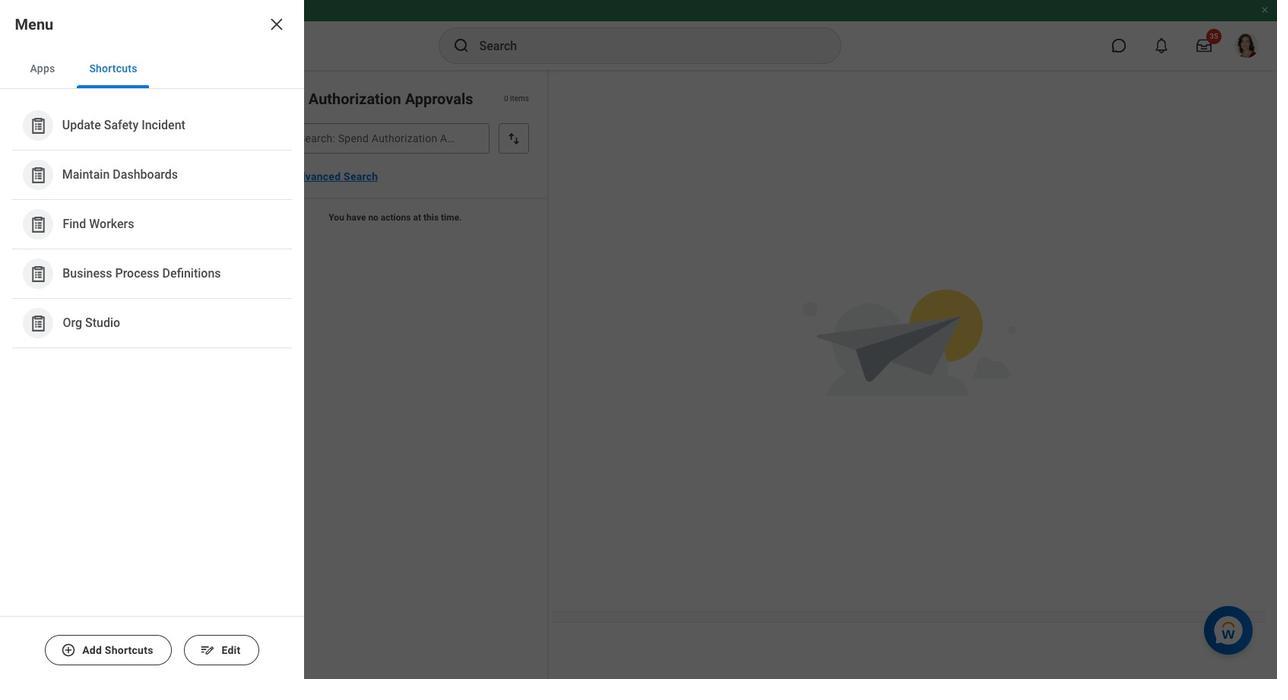 Task type: vqa. For each thing, say whether or not it's contained in the screenshot.
search icon
yes



Task type: locate. For each thing, give the bounding box(es) containing it.
clipboard image left org
[[29, 314, 48, 333]]

clipboard image for org studio
[[29, 314, 48, 333]]

all items
[[52, 148, 100, 162]]

clipboard image inside business process definitions "link"
[[29, 264, 48, 283]]

1 vertical spatial clipboard image
[[15, 146, 33, 164]]

item list element
[[243, 70, 549, 679]]

0 items
[[504, 95, 529, 103]]

bulk approve link
[[0, 639, 232, 675]]

tab list containing apps
[[0, 49, 304, 89]]

org studio
[[62, 316, 120, 330]]

this
[[424, 212, 439, 223]]

tab list
[[0, 49, 304, 89]]

1 clipboard image from the top
[[29, 215, 48, 234]]

2 list from the top
[[0, 137, 243, 679]]

2 vertical spatial clipboard image
[[29, 165, 48, 184]]

advanced
[[292, 170, 341, 183]]

all left "items"
[[52, 148, 66, 162]]

1 vertical spatial shortcuts
[[105, 644, 153, 656]]

you have no actions at this time.
[[329, 212, 462, 223]]

2 clipboard image from the top
[[29, 264, 48, 283]]

time.
[[441, 212, 462, 223]]

shortcuts inside 'button'
[[105, 644, 153, 656]]

absence/time button
[[0, 278, 205, 309]]

clipboard image left filters
[[29, 264, 48, 283]]

have
[[347, 212, 366, 223]]

0 vertical spatial clipboard image
[[29, 215, 48, 234]]

list containing absence/time
[[0, 278, 232, 552]]

clipboard image left find
[[29, 215, 48, 234]]

all
[[52, 148, 66, 162], [52, 312, 64, 324]]

clipboard image inside "find workers" link
[[29, 215, 48, 234]]

all items button
[[0, 137, 232, 173]]

0 vertical spatial clipboard image
[[29, 116, 48, 135]]

plus circle image
[[61, 643, 76, 658]]

clipboard image left update
[[29, 116, 48, 135]]

shortcuts button
[[77, 49, 149, 88]]

clipboard image inside org studio link
[[29, 314, 48, 333]]

spend
[[262, 90, 305, 108]]

shortcuts
[[89, 62, 137, 75], [105, 644, 153, 656]]

3 clipboard image from the top
[[29, 314, 48, 333]]

0 vertical spatial all
[[52, 148, 66, 162]]

add
[[82, 644, 102, 656]]

clipboard image
[[29, 215, 48, 234], [29, 264, 48, 283], [29, 314, 48, 333]]

shortcuts up tasks
[[89, 62, 137, 75]]

close environment banner image
[[1261, 5, 1270, 14]]

0 vertical spatial shortcuts
[[89, 62, 137, 75]]

1 all from the top
[[52, 148, 66, 162]]

clipboard image for find workers
[[29, 215, 48, 234]]

approvals
[[405, 90, 473, 108]]

chevron down image
[[200, 272, 212, 284]]

search image
[[452, 37, 470, 55]]

list
[[0, 89, 304, 361], [0, 137, 243, 679], [0, 278, 232, 552]]

clipboard image inside maintain dashboards link
[[29, 165, 48, 184]]

1 list from the top
[[0, 89, 304, 361]]

menu
[[15, 15, 54, 33]]

all left to
[[52, 312, 64, 324]]

bulk approve
[[52, 651, 115, 663]]

text edit image
[[200, 643, 215, 658]]

2 all from the top
[[52, 312, 64, 324]]

clipboard image left all items
[[15, 146, 33, 164]]

3 list from the top
[[0, 278, 232, 552]]

0
[[504, 95, 509, 103]]

shortcuts right the add on the bottom of page
[[105, 644, 153, 656]]

studio
[[85, 316, 120, 330]]

items
[[510, 95, 529, 103]]

apps
[[30, 62, 55, 75]]

clipboard image left the maintain on the top of page
[[29, 165, 48, 184]]

2 vertical spatial clipboard image
[[29, 314, 48, 333]]

1 vertical spatial all
[[52, 312, 64, 324]]

banner
[[0, 0, 1278, 70]]

incident
[[142, 118, 186, 133]]

perspective image
[[15, 269, 33, 288]]

clipboard image inside "update safety incident" link
[[29, 116, 48, 135]]

clipboard image
[[29, 116, 48, 135], [15, 146, 33, 164], [29, 165, 48, 184]]

process
[[115, 266, 159, 281]]

add shortcuts button
[[45, 635, 172, 666]]

1 vertical spatial clipboard image
[[29, 264, 48, 283]]

dashboards
[[113, 168, 178, 182]]

my tasks element
[[0, 70, 243, 679]]

dos
[[81, 312, 99, 324]]

tasks
[[94, 94, 134, 112]]



Task type: describe. For each thing, give the bounding box(es) containing it.
list containing all items
[[0, 137, 243, 679]]

my
[[70, 94, 91, 112]]

shortcuts inside button
[[89, 62, 137, 75]]

global navigation dialog
[[0, 0, 304, 679]]

filters button
[[0, 260, 232, 297]]

spend authorization approvals
[[262, 90, 473, 108]]

clipboard image for maintain dashboards
[[29, 165, 48, 184]]

business process definitions link
[[15, 253, 289, 295]]

all to dos
[[52, 312, 99, 324]]

business
[[62, 266, 112, 281]]

org studio link
[[15, 302, 289, 345]]

bulk
[[52, 651, 73, 663]]

all for all items
[[52, 148, 66, 162]]

maintain dashboards
[[62, 168, 178, 182]]

all for all to dos
[[52, 312, 64, 324]]

definitions
[[162, 266, 221, 281]]

safety
[[104, 118, 139, 133]]

authorization
[[309, 90, 401, 108]]

maintain dashboards link
[[15, 154, 289, 196]]

to
[[66, 312, 78, 324]]

notifications large image
[[1155, 38, 1170, 53]]

advanced search button
[[286, 161, 384, 192]]

list inside my tasks element
[[0, 278, 232, 552]]

list containing update safety incident
[[0, 89, 304, 361]]

add shortcuts
[[82, 644, 153, 656]]

clipboard image for business process definitions
[[29, 264, 48, 283]]

inbox large image
[[1197, 38, 1212, 53]]

workers
[[89, 217, 134, 231]]

edit
[[221, 644, 241, 656]]

maintain
[[62, 168, 110, 182]]

find workers
[[62, 217, 134, 231]]

update safety incident
[[62, 118, 186, 133]]

update safety incident link
[[15, 104, 289, 147]]

my tasks
[[70, 94, 134, 112]]

find workers link
[[15, 203, 289, 246]]

absence/time
[[52, 288, 121, 300]]

find
[[62, 217, 86, 231]]

clipboard image for update safety incident
[[29, 116, 48, 135]]

profile logan mcneil element
[[1226, 29, 1269, 62]]

all to dos button
[[0, 303, 205, 333]]

update
[[62, 118, 101, 133]]

compensation
[[52, 336, 121, 348]]

at
[[413, 212, 421, 223]]

no
[[368, 212, 379, 223]]

edit button
[[184, 635, 260, 666]]

advanced search
[[292, 170, 378, 183]]

x image
[[268, 15, 286, 33]]

approve
[[75, 651, 115, 663]]

org
[[62, 316, 82, 330]]

you
[[329, 212, 344, 223]]

actions
[[381, 212, 411, 223]]

business process definitions
[[62, 266, 221, 281]]

items
[[69, 148, 100, 162]]

filters
[[52, 271, 86, 285]]

compensation button
[[0, 327, 205, 357]]

apps button
[[18, 49, 68, 88]]

clipboard image inside all items button
[[15, 146, 33, 164]]

search
[[344, 170, 378, 183]]



